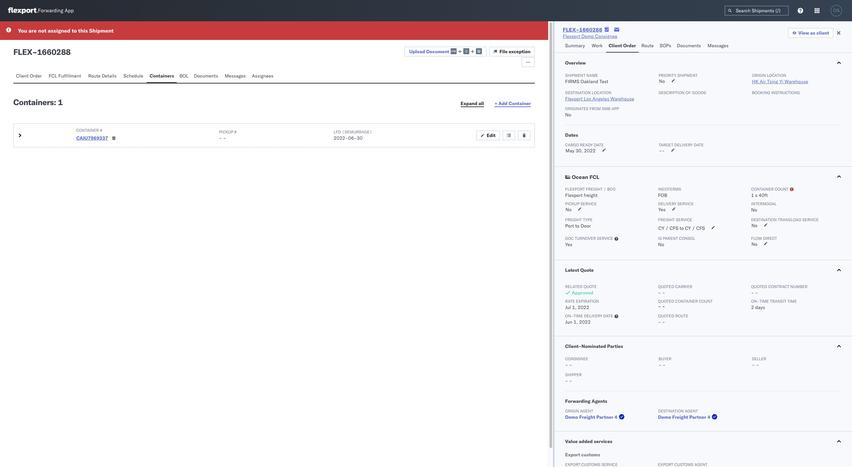 Task type: locate. For each thing, give the bounding box(es) containing it.
0 horizontal spatial client order
[[16, 73, 42, 79]]

quoted down quoted carrier - - in the right of the page
[[659, 299, 675, 304]]

0 vertical spatial pickup
[[219, 130, 233, 135]]

1 vertical spatial container
[[76, 128, 99, 133]]

1 vertical spatial route
[[88, 73, 101, 79]]

2 4 from the left
[[708, 415, 711, 421]]

2022 for 30,
[[584, 148, 596, 154]]

door
[[581, 223, 591, 229]]

pickup for pickup # - -
[[219, 130, 233, 135]]

on- for on-time transit time 2 days
[[752, 299, 760, 304]]

quoted inside quoted contract number - - rate expiration jul 1, 2022
[[752, 284, 768, 289]]

date right ready
[[594, 143, 604, 148]]

1 horizontal spatial warehouse
[[785, 79, 809, 85]]

1, right jun at the right bottom of page
[[574, 319, 578, 325]]

freight down 'destination agent' on the right
[[673, 415, 689, 421]]

freight inside freight type port to door
[[566, 217, 582, 222]]

1 vertical spatial 1
[[752, 193, 754, 199]]

1 vertical spatial documents
[[194, 73, 218, 79]]

1660288 up flexport demo consignee
[[580, 26, 603, 33]]

originates
[[566, 106, 589, 111]]

2 horizontal spatial container
[[752, 187, 774, 192]]

route button
[[639, 40, 658, 53]]

messages
[[708, 43, 729, 49], [225, 73, 246, 79]]

demo freight partner 4 link down 'destination agent' on the right
[[659, 414, 719, 421]]

to down service
[[680, 225, 684, 231]]

1 agent from the left
[[580, 409, 594, 414]]

date
[[594, 143, 604, 148], [694, 143, 704, 148], [604, 314, 614, 319]]

/ up parent
[[666, 225, 669, 231]]

1 horizontal spatial cfs
[[697, 225, 705, 231]]

0 horizontal spatial destination
[[566, 90, 591, 95]]

demo down origin agent
[[566, 415, 578, 421]]

demo down 'destination agent' on the right
[[659, 415, 672, 421]]

yes down doc
[[566, 242, 573, 248]]

on- for on-time delivery date
[[566, 314, 574, 319]]

cy down service
[[686, 225, 691, 231]]

0 horizontal spatial pickup
[[219, 130, 233, 135]]

parent
[[663, 236, 678, 241]]

1 horizontal spatial shipment
[[566, 73, 586, 78]]

consignee
[[595, 33, 618, 39], [566, 357, 589, 362]]

1 right containers:
[[58, 97, 63, 107]]

service down flexport freight / bco flexport freight
[[581, 201, 597, 206]]

1 horizontal spatial to
[[576, 223, 580, 229]]

1 vertical spatial client order button
[[13, 70, 46, 83]]

0 horizontal spatial demo freight partner 4 link
[[566, 414, 626, 421]]

1 vertical spatial app
[[612, 106, 620, 111]]

messages up the overview button
[[708, 43, 729, 49]]

1 horizontal spatial demo freight partner 4
[[659, 415, 711, 421]]

1 demo freight partner 4 from the left
[[566, 415, 618, 421]]

1 demo freight partner 4 link from the left
[[566, 414, 626, 421]]

days
[[756, 305, 766, 311]]

fcl inside ocean fcl "button"
[[590, 174, 600, 181]]

service right the turnover
[[597, 236, 614, 241]]

fcl inside the fcl fulfillment button
[[49, 73, 57, 79]]

time up jun 1, 2022
[[574, 314, 583, 319]]

0 horizontal spatial consignee
[[566, 357, 589, 362]]

fulfillment
[[58, 73, 81, 79]]

0 horizontal spatial app
[[65, 7, 74, 14]]

2 demo freight partner 4 link from the left
[[659, 414, 719, 421]]

0 vertical spatial documents button
[[675, 40, 705, 53]]

yes down delivery
[[659, 207, 666, 213]]

1 horizontal spatial #
[[235, 130, 237, 135]]

buyer
[[659, 357, 672, 362]]

messages left assignees
[[225, 73, 246, 79]]

to left this
[[72, 27, 77, 34]]

0 horizontal spatial warehouse
[[611, 96, 635, 102]]

1 horizontal spatial messages
[[708, 43, 729, 49]]

description
[[659, 90, 685, 95]]

messages button up the overview button
[[705, 40, 733, 53]]

#
[[100, 128, 102, 133], [235, 130, 237, 135]]

is
[[659, 236, 662, 241]]

flexport freight / bco flexport freight
[[566, 187, 616, 199]]

agent for origin agent
[[580, 409, 594, 414]]

goods
[[692, 90, 707, 95]]

1 vertical spatial yes
[[566, 242, 573, 248]]

quoted left contract
[[752, 284, 768, 289]]

x
[[756, 193, 758, 199]]

no down priority
[[659, 78, 665, 84]]

date up ocean fcl "button"
[[694, 143, 704, 148]]

0 vertical spatial consignee
[[595, 33, 618, 39]]

containers:
[[13, 97, 56, 107]]

0 horizontal spatial on-
[[566, 314, 574, 319]]

route details
[[88, 73, 117, 79]]

client right work button
[[609, 43, 622, 49]]

container right add
[[509, 101, 531, 107]]

client order down flex
[[16, 73, 42, 79]]

hk
[[752, 79, 759, 85]]

location up hk air tsing yi warehouse link
[[767, 73, 787, 78]]

destination for flexport
[[566, 90, 591, 95]]

warehouse right angeles
[[611, 96, 635, 102]]

quoted inside quoted carrier - -
[[659, 284, 675, 289]]

2 partner from the left
[[690, 415, 707, 421]]

caiu7969337 button
[[76, 135, 108, 141]]

origin for origin location hk air tsing yi warehouse
[[752, 73, 766, 78]]

may 30, 2022
[[566, 148, 596, 154]]

1 vertical spatial on-
[[566, 314, 574, 319]]

1 vertical spatial shipment
[[566, 73, 586, 78]]

container up caiu7969337 button
[[76, 128, 99, 133]]

1 vertical spatial messages
[[225, 73, 246, 79]]

no down intermodal
[[752, 207, 758, 213]]

freight up port
[[566, 217, 582, 222]]

route inside button
[[88, 73, 101, 79]]

pickup inside pickup # - -
[[219, 130, 233, 135]]

2 horizontal spatial to
[[680, 225, 684, 231]]

client down flex
[[16, 73, 29, 79]]

time for on-time transit time 2 days
[[760, 299, 769, 304]]

freight up pickup service
[[584, 193, 598, 199]]

flexport up originates
[[566, 96, 583, 102]]

1 horizontal spatial demo
[[582, 33, 594, 39]]

consignee - -
[[566, 357, 589, 368]]

agent down forwarding agents
[[580, 409, 594, 414]]

1 horizontal spatial yes
[[659, 207, 666, 213]]

demo freight partner 4 link for destination agent
[[659, 414, 719, 421]]

0 horizontal spatial cy
[[659, 225, 665, 231]]

shipment up the firms
[[566, 73, 586, 78]]

2022 down ready
[[584, 148, 596, 154]]

upload
[[409, 49, 425, 54]]

destination inside the destination location flexport los angeles warehouse
[[566, 90, 591, 95]]

2 vertical spatial 2022
[[580, 319, 591, 325]]

0 vertical spatial yes
[[659, 207, 666, 213]]

service up service
[[678, 201, 694, 206]]

customs
[[582, 452, 601, 458]]

0 vertical spatial 1660288
[[580, 26, 603, 33]]

agent up 'value added services' 'button'
[[685, 409, 698, 414]]

client
[[609, 43, 622, 49], [16, 73, 29, 79]]

shipper
[[566, 373, 582, 378]]

# inside pickup # - -
[[235, 130, 237, 135]]

on-time transit time 2 days
[[752, 299, 797, 311]]

app
[[65, 7, 74, 14], [612, 106, 620, 111]]

warehouse inside origin location hk air tsing yi warehouse
[[785, 79, 809, 85]]

2022
[[584, 148, 596, 154], [578, 305, 590, 311], [580, 319, 591, 325]]

quoted contract number - - rate expiration jul 1, 2022
[[566, 284, 808, 311]]

route left details
[[88, 73, 101, 79]]

transload
[[778, 217, 802, 222]]

app right smb
[[612, 106, 620, 111]]

container for container count
[[752, 187, 774, 192]]

0 vertical spatial origin
[[752, 73, 766, 78]]

+ add container button
[[491, 99, 535, 109]]

this
[[78, 27, 88, 34]]

route inside button
[[642, 43, 654, 49]]

0 horizontal spatial yes
[[566, 242, 573, 248]]

messages button left assignees
[[222, 70, 249, 83]]

cargo
[[566, 143, 579, 148]]

to inside freight type port to door
[[576, 223, 580, 229]]

30,
[[576, 148, 583, 154]]

1 horizontal spatial pickup
[[566, 201, 580, 206]]

forwarding up not
[[38, 7, 63, 14]]

1 vertical spatial warehouse
[[611, 96, 635, 102]]

order left route button
[[624, 43, 636, 49]]

1660288 down assigned
[[37, 47, 71, 57]]

0 vertical spatial route
[[642, 43, 654, 49]]

export customs
[[566, 452, 601, 458]]

fcl right ocean
[[590, 174, 600, 181]]

demo freight partner 4 down 'destination agent' on the right
[[659, 415, 711, 421]]

quoted route - -
[[659, 314, 689, 325]]

count
[[775, 187, 789, 192], [699, 299, 713, 304]]

to
[[72, 27, 77, 34], [576, 223, 580, 229], [680, 225, 684, 231]]

turnover
[[575, 236, 596, 241]]

no
[[659, 78, 665, 84], [566, 112, 572, 118], [566, 207, 572, 213], [752, 207, 758, 213], [752, 223, 758, 229], [752, 241, 758, 247], [659, 242, 665, 248]]

30
[[357, 135, 363, 141]]

2 cy from the left
[[686, 225, 691, 231]]

0 horizontal spatial messages button
[[222, 70, 249, 83]]

0 horizontal spatial container
[[76, 128, 99, 133]]

origin inside origin location hk air tsing yi warehouse
[[752, 73, 766, 78]]

1 x 40ft
[[752, 193, 768, 199]]

documents up the overview button
[[677, 43, 701, 49]]

documents button right bol
[[191, 70, 222, 83]]

incoterms
[[659, 187, 682, 192]]

1 horizontal spatial on-
[[752, 299, 760, 304]]

0 horizontal spatial shipment
[[89, 27, 114, 34]]

1 vertical spatial consignee
[[566, 357, 589, 362]]

quoted for quoted contract number - - rate expiration jul 1, 2022
[[752, 284, 768, 289]]

quoted left route
[[659, 314, 675, 319]]

quoted container count - -
[[659, 299, 713, 310]]

contract
[[769, 284, 790, 289]]

1 horizontal spatial origin
[[752, 73, 766, 78]]

to for freight type port to door
[[576, 223, 580, 229]]

2 demo freight partner 4 from the left
[[659, 415, 711, 421]]

1 left x
[[752, 193, 754, 199]]

demo freight partner 4 for destination
[[659, 415, 711, 421]]

1 4 from the left
[[615, 415, 618, 421]]

forwarding
[[38, 7, 63, 14], [566, 399, 591, 405]]

2 vertical spatial destination
[[659, 409, 684, 414]]

1 vertical spatial forwarding
[[566, 399, 591, 405]]

location up angeles
[[592, 90, 612, 95]]

view as client
[[799, 30, 830, 36]]

fob
[[659, 193, 668, 199]]

location inside the destination location flexport los angeles warehouse
[[592, 90, 612, 95]]

nominated
[[582, 344, 606, 350]]

containers button
[[147, 70, 177, 83]]

on- up jun at the right bottom of page
[[566, 314, 574, 319]]

forwarding up origin agent
[[566, 399, 591, 405]]

schedule
[[124, 73, 143, 79]]

to for cy / cfs to cy / cfs
[[680, 225, 684, 231]]

documents button up the overview button
[[675, 40, 705, 53]]

1 horizontal spatial forwarding
[[566, 399, 591, 405]]

0 vertical spatial client
[[609, 43, 622, 49]]

client
[[817, 30, 830, 36]]

cy up 'is'
[[659, 225, 665, 231]]

0 vertical spatial destination
[[566, 90, 591, 95]]

delivery right target
[[675, 143, 693, 148]]

as
[[811, 30, 816, 36]]

client order button down flex
[[13, 70, 46, 83]]

1 cfs from the left
[[670, 225, 679, 231]]

angeles
[[593, 96, 610, 102]]

1 vertical spatial destination
[[752, 217, 777, 222]]

demo freight partner 4 link down agents
[[566, 414, 626, 421]]

parties
[[608, 344, 623, 350]]

warehouse right the yi at the top
[[785, 79, 809, 85]]

ocean
[[572, 174, 589, 181]]

delivery service
[[659, 201, 694, 206]]

0 vertical spatial delivery
[[675, 143, 693, 148]]

origin up hk at the right top of page
[[752, 73, 766, 78]]

time up days
[[760, 299, 769, 304]]

origin down forwarding agents
[[566, 409, 579, 414]]

approved
[[572, 290, 594, 296]]

order down flex - 1660288
[[30, 73, 42, 79]]

count up intermodal
[[775, 187, 789, 192]]

1 horizontal spatial app
[[612, 106, 620, 111]]

containers: 1
[[13, 97, 63, 107]]

1 horizontal spatial client order
[[609, 43, 636, 49]]

client order right work button
[[609, 43, 636, 49]]

direct
[[764, 236, 778, 241]]

/ up "consol"
[[693, 225, 696, 231]]

2 horizontal spatial destination
[[752, 217, 777, 222]]

flex-1660288 link
[[563, 26, 603, 33]]

1 horizontal spatial consignee
[[595, 33, 618, 39]]

1 vertical spatial client order
[[16, 73, 42, 79]]

quoted left carrier
[[659, 284, 675, 289]]

date for --
[[694, 143, 704, 148]]

no down flow
[[752, 241, 758, 247]]

fcl left the fulfillment
[[49, 73, 57, 79]]

freight down ocean fcl
[[586, 187, 603, 192]]

no down originates
[[566, 112, 572, 118]]

time right transit
[[788, 299, 797, 304]]

app up you are not assigned to this shipment
[[65, 7, 74, 14]]

number
[[791, 284, 808, 289]]

shipment name firms oakland test
[[566, 73, 609, 85]]

dates
[[566, 132, 578, 138]]

flow
[[752, 236, 762, 241]]

edit button
[[477, 131, 500, 141]]

-
[[32, 47, 37, 57], [219, 135, 222, 141], [223, 135, 226, 141], [659, 148, 662, 154], [662, 148, 665, 154], [659, 290, 661, 296], [663, 290, 666, 296], [752, 290, 754, 296], [756, 290, 759, 296], [659, 304, 661, 310], [663, 304, 666, 310], [659, 319, 661, 325], [663, 319, 666, 325], [566, 362, 568, 368], [570, 362, 573, 368], [659, 362, 662, 368], [663, 362, 666, 368], [752, 362, 755, 368], [757, 362, 759, 368], [566, 378, 568, 384], [570, 378, 573, 384]]

partner down agents
[[597, 415, 614, 421]]

flexport. image
[[8, 7, 38, 14]]

0 vertical spatial documents
[[677, 43, 701, 49]]

documents right bol button
[[194, 73, 218, 79]]

client order
[[609, 43, 636, 49], [16, 73, 42, 79]]

to right port
[[576, 223, 580, 229]]

on- inside the on-time transit time 2 days
[[752, 299, 760, 304]]

/ inside flexport freight / bco flexport freight
[[604, 187, 607, 192]]

quoted for quoted route - -
[[659, 314, 675, 319]]

you are not assigned to this shipment
[[18, 27, 114, 34]]

no down 'is'
[[659, 242, 665, 248]]

2 horizontal spatial /
[[693, 225, 696, 231]]

0 horizontal spatial client
[[16, 73, 29, 79]]

1, right "jul"
[[573, 305, 577, 311]]

caiu7969337
[[76, 135, 108, 141]]

demo inside "flexport demo consignee" link
[[582, 33, 594, 39]]

on- up 2
[[752, 299, 760, 304]]

shipment inside shipment name firms oakland test
[[566, 73, 586, 78]]

/ left the bco
[[604, 187, 607, 192]]

location inside origin location hk air tsing yi warehouse
[[767, 73, 787, 78]]

2 agent from the left
[[685, 409, 698, 414]]

shipment right this
[[89, 27, 114, 34]]

1 vertical spatial client
[[16, 73, 29, 79]]

0 horizontal spatial 1660288
[[37, 47, 71, 57]]

1 horizontal spatial container
[[509, 101, 531, 107]]

quoted inside quoted container count - -
[[659, 299, 675, 304]]

demo freight partner 4 down origin agent
[[566, 415, 618, 421]]

1 horizontal spatial partner
[[690, 415, 707, 421]]

2022 inside quoted contract number - - rate expiration jul 1, 2022
[[578, 305, 590, 311]]

0 horizontal spatial route
[[88, 73, 101, 79]]

1 vertical spatial delivery
[[584, 314, 603, 319]]

0 horizontal spatial messages
[[225, 73, 246, 79]]

quoted inside quoted route - -
[[659, 314, 675, 319]]

1 horizontal spatial agent
[[685, 409, 698, 414]]

Search Shipments (/) text field
[[725, 6, 789, 16]]

# for pickup # - -
[[235, 130, 237, 135]]

1 horizontal spatial location
[[767, 73, 787, 78]]

client-nominated parties
[[566, 344, 623, 350]]

flex-1660288
[[563, 26, 603, 33]]

2022 down expiration
[[578, 305, 590, 311]]

container for container #
[[76, 128, 99, 133]]

1 partner from the left
[[597, 415, 614, 421]]

demo down flex-1660288 link
[[582, 33, 594, 39]]

1 horizontal spatial 1660288
[[580, 26, 603, 33]]

cargo ready date
[[566, 143, 604, 148]]

4 for destination agent
[[708, 415, 711, 421]]

2 vertical spatial container
[[752, 187, 774, 192]]

consignee up work
[[595, 33, 618, 39]]

1660288
[[580, 26, 603, 33], [37, 47, 71, 57]]

0 vertical spatial on-
[[752, 299, 760, 304]]

route for route
[[642, 43, 654, 49]]

0 horizontal spatial 1
[[58, 97, 63, 107]]

1 horizontal spatial fcl
[[590, 174, 600, 181]]

1 vertical spatial count
[[699, 299, 713, 304]]

firms
[[566, 79, 580, 85]]

1 vertical spatial fcl
[[590, 174, 600, 181]]

0 vertical spatial container
[[509, 101, 531, 107]]

0 vertical spatial count
[[775, 187, 789, 192]]

1 vertical spatial 2022
[[578, 305, 590, 311]]

consignee down client-
[[566, 357, 589, 362]]

quoted
[[659, 284, 675, 289], [752, 284, 768, 289], [659, 299, 675, 304], [659, 314, 675, 319]]

client order button right work
[[606, 40, 639, 53]]

0 vertical spatial location
[[767, 73, 787, 78]]

partner down 'destination agent' on the right
[[690, 415, 707, 421]]

1 vertical spatial location
[[592, 90, 612, 95]]

container up 40ft
[[752, 187, 774, 192]]

latest
[[566, 267, 580, 273]]

cfs
[[670, 225, 679, 231], [697, 225, 705, 231]]

location for tsing
[[767, 73, 787, 78]]

2022 down on-time delivery date
[[580, 319, 591, 325]]

0 horizontal spatial /
[[604, 187, 607, 192]]



Task type: vqa. For each thing, say whether or not it's contained in the screenshot.
THE VIEW
yes



Task type: describe. For each thing, give the bounding box(es) containing it.
oakland
[[581, 79, 599, 85]]

1 horizontal spatial 1
[[752, 193, 754, 199]]

freight service
[[659, 217, 693, 222]]

quoted for quoted container count - -
[[659, 299, 675, 304]]

0 horizontal spatial to
[[72, 27, 77, 34]]

overview button
[[555, 53, 853, 73]]

added
[[579, 439, 593, 445]]

1 horizontal spatial /
[[666, 225, 669, 231]]

count inside quoted container count - -
[[699, 299, 713, 304]]

1 horizontal spatial documents button
[[675, 40, 705, 53]]

forwarding for forwarding app
[[38, 7, 63, 14]]

flexport inside the destination location flexport los angeles warehouse
[[566, 96, 583, 102]]

port
[[566, 223, 574, 229]]

app inside originates from smb app no
[[612, 106, 620, 111]]

bco
[[608, 187, 616, 192]]

2022 for 1,
[[580, 319, 591, 325]]

document
[[426, 49, 450, 54]]

origin for origin agent
[[566, 409, 579, 414]]

may
[[566, 148, 575, 154]]

summary button
[[563, 40, 589, 53]]

quoted carrier - -
[[659, 284, 693, 296]]

0 horizontal spatial delivery
[[584, 314, 603, 319]]

flex-
[[563, 26, 580, 33]]

rate
[[566, 299, 575, 304]]

demo for destination agent
[[659, 415, 672, 421]]

shipment
[[678, 73, 698, 78]]

smb
[[602, 106, 611, 111]]

destination for service
[[752, 217, 777, 222]]

flex - 1660288
[[13, 47, 71, 57]]

0 vertical spatial freight
[[586, 187, 603, 192]]

0 vertical spatial client order button
[[606, 40, 639, 53]]

file exception
[[500, 49, 531, 55]]

tsing
[[768, 79, 779, 85]]

route details button
[[86, 70, 121, 83]]

flexport down flex-
[[563, 33, 581, 39]]

hk air tsing yi warehouse link
[[752, 79, 809, 85]]

1 vertical spatial documents button
[[191, 70, 222, 83]]

06-
[[348, 135, 357, 141]]

client-nominated parties button
[[555, 337, 853, 357]]

origin agent
[[566, 409, 594, 414]]

type
[[583, 217, 593, 222]]

destination location flexport los angeles warehouse
[[566, 90, 635, 102]]

pickup service
[[566, 201, 597, 206]]

ocean fcl button
[[555, 167, 853, 187]]

target
[[659, 143, 674, 148]]

jun
[[566, 319, 573, 325]]

ready
[[580, 143, 593, 148]]

1 vertical spatial 1660288
[[37, 47, 71, 57]]

flexport los angeles warehouse link
[[566, 96, 635, 102]]

date for may 30, 2022
[[594, 143, 604, 148]]

no down pickup service
[[566, 207, 572, 213]]

0 horizontal spatial order
[[30, 73, 42, 79]]

assignees button
[[249, 70, 277, 83]]

2 cfs from the left
[[697, 225, 705, 231]]

freight down origin agent
[[580, 415, 596, 421]]

doc turnover service
[[566, 236, 614, 241]]

no up flow
[[752, 223, 758, 229]]

demo for origin agent
[[566, 415, 578, 421]]

demo freight partner 4 link for origin agent
[[566, 414, 626, 421]]

target delivery date
[[659, 143, 704, 148]]

latest quote button
[[555, 260, 853, 280]]

lfd
[[334, 130, 341, 135]]

no inside is parent consol no
[[659, 242, 665, 248]]

flexport up pickup service
[[566, 193, 583, 199]]

service right transload
[[803, 217, 819, 222]]

no inside intermodal no
[[752, 207, 758, 213]]

flow direct
[[752, 236, 778, 241]]

seller - -
[[752, 357, 767, 368]]

demo freight partner 4 for origin
[[566, 415, 618, 421]]

container
[[676, 299, 698, 304]]

warehouse inside the destination location flexport los angeles warehouse
[[611, 96, 635, 102]]

2 horizontal spatial time
[[788, 299, 797, 304]]

transit
[[770, 299, 787, 304]]

doc
[[566, 236, 574, 241]]

1 horizontal spatial documents
[[677, 43, 701, 49]]

2
[[752, 305, 754, 311]]

time for on-time delivery date
[[574, 314, 583, 319]]

0 vertical spatial order
[[624, 43, 636, 49]]

work
[[592, 43, 603, 49]]

overview
[[566, 60, 586, 66]]

0 vertical spatial messages
[[708, 43, 729, 49]]

container count
[[752, 187, 789, 192]]

bol
[[180, 73, 189, 79]]

date up the parties
[[604, 314, 614, 319]]

container inside button
[[509, 101, 531, 107]]

schedule button
[[121, 70, 147, 83]]

agent for destination agent
[[685, 409, 698, 414]]

pickup # - -
[[219, 130, 237, 141]]

1 horizontal spatial count
[[775, 187, 789, 192]]

1 horizontal spatial client
[[609, 43, 622, 49]]

containers
[[150, 73, 174, 79]]

pickup for pickup service
[[566, 201, 580, 206]]

intermodal
[[752, 201, 777, 206]]

not
[[38, 27, 46, 34]]

freight down delivery
[[659, 217, 675, 222]]

no inside originates from smb app no
[[566, 112, 572, 118]]

description of goods
[[659, 90, 707, 95]]

1 vertical spatial 1,
[[574, 319, 578, 325]]

jun 1, 2022
[[566, 319, 591, 325]]

destination agent
[[659, 409, 698, 414]]

0 vertical spatial 1
[[58, 97, 63, 107]]

related quote
[[566, 284, 597, 289]]

0 horizontal spatial client order button
[[13, 70, 46, 83]]

assignees
[[252, 73, 274, 79]]

1 cy from the left
[[659, 225, 665, 231]]

value added services button
[[555, 432, 853, 452]]

details
[[102, 73, 117, 79]]

agents
[[592, 399, 608, 405]]

expand all button
[[457, 99, 488, 109]]

0 vertical spatial messages button
[[705, 40, 733, 53]]

forwarding app link
[[8, 7, 74, 14]]

instructions
[[772, 90, 800, 95]]

upload document button
[[405, 47, 487, 57]]

# for container #
[[100, 128, 102, 133]]

partner for destination agent
[[690, 415, 707, 421]]

booking instructions
[[752, 90, 800, 95]]

flexport demo consignee link
[[563, 33, 618, 40]]

view
[[799, 30, 810, 36]]

origin location hk air tsing yi warehouse
[[752, 73, 809, 85]]

flexport demo consignee
[[563, 33, 618, 39]]

services
[[594, 439, 613, 445]]

partner for origin agent
[[597, 415, 614, 421]]

of
[[686, 90, 691, 95]]

incoterms fob
[[659, 187, 682, 199]]

(demurrage)
[[342, 130, 372, 135]]

flexport down ocean
[[566, 187, 585, 192]]

forwarding for forwarding agents
[[566, 399, 591, 405]]

originates from smb app no
[[566, 106, 620, 118]]

lfd (demurrage) 2022-06-30
[[334, 130, 372, 141]]

0 vertical spatial client order
[[609, 43, 636, 49]]

priority shipment
[[659, 73, 698, 78]]

seller
[[752, 357, 767, 362]]

flex
[[13, 47, 32, 57]]

0 horizontal spatial documents
[[194, 73, 218, 79]]

4 for origin agent
[[615, 415, 618, 421]]

1, inside quoted contract number - - rate expiration jul 1, 2022
[[573, 305, 577, 311]]

related
[[566, 284, 583, 289]]

route for route details
[[88, 73, 101, 79]]

location for angeles
[[592, 90, 612, 95]]

quote
[[581, 267, 594, 273]]

consol
[[679, 236, 696, 241]]

1 vertical spatial messages button
[[222, 70, 249, 83]]

export
[[566, 452, 581, 458]]

1 horizontal spatial destination
[[659, 409, 684, 414]]

sops button
[[658, 40, 675, 53]]

0 vertical spatial app
[[65, 7, 74, 14]]

1 vertical spatial freight
[[584, 193, 598, 199]]

quoted for quoted carrier - -
[[659, 284, 675, 289]]

booking
[[752, 90, 771, 95]]



